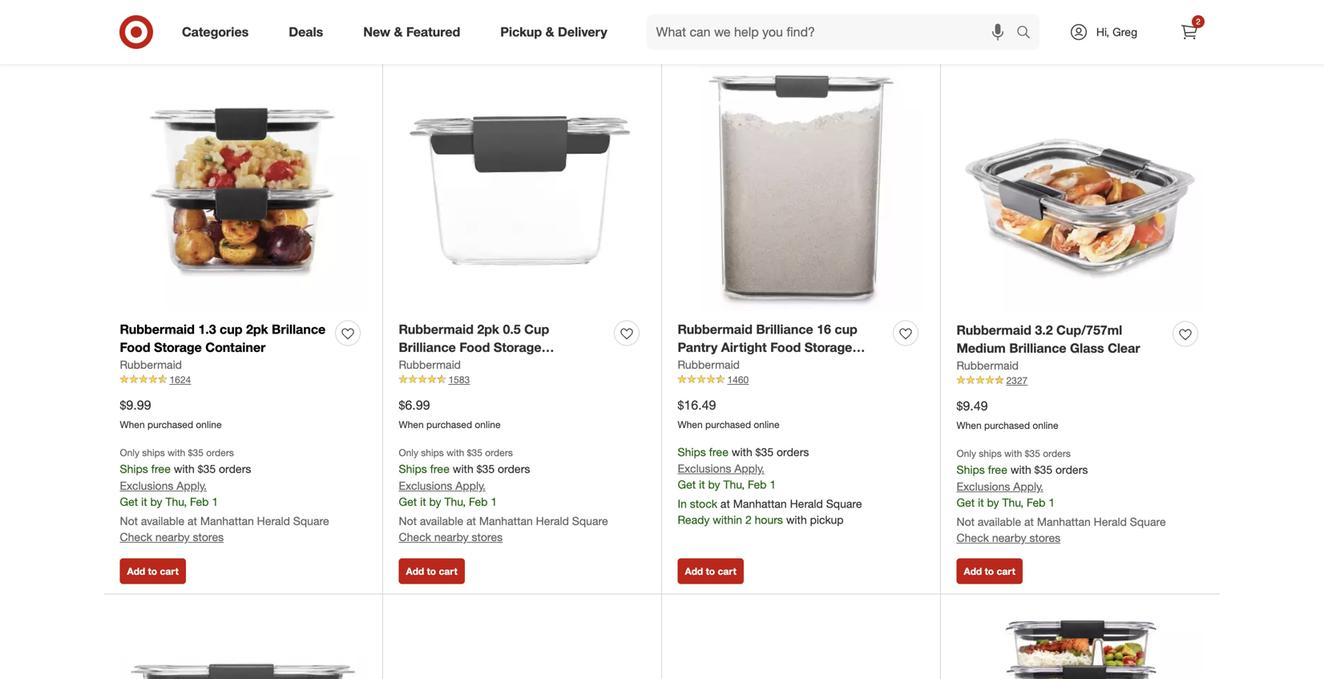 Task type: locate. For each thing, give the bounding box(es) containing it.
apply. down "$9.99 when purchased online"
[[177, 479, 207, 493]]

online down 2327 link
[[1033, 419, 1059, 431]]

available for $9.99
[[141, 514, 185, 528]]

&
[[394, 24, 403, 40], [546, 24, 555, 40]]

0 horizontal spatial 2
[[746, 513, 752, 527]]

brilliance
[[757, 321, 814, 337], [399, 340, 456, 355], [1010, 341, 1067, 356]]

add
[[127, 19, 145, 31], [406, 19, 424, 31], [685, 19, 704, 31], [964, 19, 983, 31], [127, 565, 145, 577], [406, 565, 424, 577], [685, 565, 704, 577], [964, 565, 983, 577]]

rubbermaid up the 1583
[[399, 358, 461, 372]]

apply. for rubbermaid 3.2 cup/757ml medium brilliance glass clear
[[1014, 479, 1044, 494]]

new & featured link
[[350, 14, 481, 50]]

rubbermaid brilliance 7.8 cup pantry airtight food storage container image
[[120, 610, 367, 679], [120, 610, 367, 679]]

ships down "$9.99 when purchased online"
[[142, 447, 165, 459]]

apply. for rubbermaid 2pk 0.5 cup brilliance food storage containers
[[456, 479, 486, 493]]

online for $9.99
[[196, 419, 222, 431]]

pickup
[[810, 513, 844, 527]]

purchased down $6.99
[[427, 419, 472, 431]]

& right the pickup
[[546, 24, 555, 40]]

1 vertical spatial 2
[[746, 513, 752, 527]]

online down 1624 link
[[196, 419, 222, 431]]

2pk left '0.5'
[[477, 321, 500, 337]]

online inside $9.49 when purchased online
[[1033, 419, 1059, 431]]

0 vertical spatial container
[[205, 340, 266, 355]]

1 horizontal spatial ships
[[421, 447, 444, 459]]

ships free with $35 orders exclusions apply. get it by thu, feb 1 in stock at  manhattan herald square ready within 2 hours with pickup
[[678, 445, 863, 527]]

ships for $9.99
[[142, 447, 165, 459]]

1
[[770, 478, 776, 492], [212, 495, 218, 509], [491, 495, 497, 509], [1049, 496, 1056, 510]]

1 2pk from the left
[[246, 321, 268, 337]]

stores
[[193, 530, 224, 544], [472, 530, 503, 544], [1030, 531, 1061, 545]]

search button
[[1010, 14, 1048, 53]]

0 horizontal spatial &
[[394, 24, 403, 40]]

when inside $9.49 when purchased online
[[957, 419, 982, 431]]

1 for rubbermaid 1.3 cup 2pk brillance food storage container
[[212, 495, 218, 509]]

0 horizontal spatial nearby
[[155, 530, 190, 544]]

storage down 16
[[805, 340, 853, 355]]

food inside the rubbermaid 2pk 0.5 cup brilliance food storage containers
[[460, 340, 490, 355]]

rubbermaid for rubbermaid brilliance 16 cup pantry airtight food storage container
[[678, 321, 753, 337]]

available for $6.99
[[420, 514, 464, 528]]

brillance
[[272, 321, 326, 337]]

stock
[[690, 497, 718, 511]]

cup inside rubbermaid 1.3 cup 2pk brillance food storage container
[[220, 321, 243, 337]]

check
[[120, 530, 152, 544], [399, 530, 431, 544], [957, 531, 990, 545]]

0 horizontal spatial check
[[120, 530, 152, 544]]

apply.
[[735, 462, 765, 476], [177, 479, 207, 493], [456, 479, 486, 493], [1014, 479, 1044, 494]]

herald
[[790, 497, 823, 511], [257, 514, 290, 528], [536, 514, 569, 528], [1094, 515, 1127, 529]]

apply. down $9.49 when purchased online
[[1014, 479, 1044, 494]]

& for new
[[394, 24, 403, 40]]

not
[[120, 514, 138, 528], [399, 514, 417, 528], [957, 515, 975, 529]]

2pk
[[246, 321, 268, 337], [477, 321, 500, 337]]

2 right 'greg'
[[1197, 16, 1201, 26]]

storage inside the rubbermaid 2pk 0.5 cup brilliance food storage containers
[[494, 340, 542, 355]]

1 horizontal spatial not
[[399, 514, 417, 528]]

only down '$9.49' at the bottom
[[957, 447, 977, 459]]

exclusions down $9.49 when purchased online
[[957, 479, 1011, 494]]

when down $6.99
[[399, 419, 424, 431]]

storage inside rubbermaid brilliance 16 cup pantry airtight food storage container
[[805, 340, 853, 355]]

0 horizontal spatial container
[[205, 340, 266, 355]]

new & featured
[[363, 24, 461, 40]]

1 horizontal spatial check nearby stores button
[[399, 529, 503, 545]]

rubbermaid inside rubbermaid 1.3 cup 2pk brillance food storage container
[[120, 321, 195, 337]]

purchased for $9.99
[[148, 419, 193, 431]]

purchased for $16.49
[[706, 419, 752, 431]]

& right new
[[394, 24, 403, 40]]

feb for rubbermaid 3.2 cup/757ml medium brilliance glass clear
[[1027, 496, 1046, 510]]

1460 link
[[678, 373, 925, 387]]

cart
[[160, 19, 179, 31], [439, 19, 458, 31], [718, 19, 737, 31], [997, 19, 1016, 31], [160, 565, 179, 577], [439, 565, 458, 577], [718, 565, 737, 577], [997, 565, 1016, 577]]

cup
[[220, 321, 243, 337], [835, 321, 858, 337]]

free down '$6.99 when purchased online' at the bottom of page
[[430, 462, 450, 476]]

2 horizontal spatial food
[[771, 340, 801, 355]]

pickup
[[501, 24, 542, 40]]

get for rubbermaid 2pk 0.5 cup brilliance food storage containers
[[399, 495, 417, 509]]

2 food from the left
[[460, 340, 490, 355]]

online inside $16.49 when purchased online
[[754, 419, 780, 431]]

exclusions apply. button down '$6.99 when purchased online' at the bottom of page
[[399, 478, 486, 494]]

rubbermaid down medium
[[957, 359, 1019, 373]]

only ships with $35 orders ships free with $35 orders exclusions apply. get it by thu, feb 1 not available at manhattan herald square check nearby stores for containers
[[399, 447, 608, 544]]

food for 1.3
[[120, 340, 151, 355]]

purchased inside $9.49 when purchased online
[[985, 419, 1031, 431]]

0 horizontal spatial storage
[[154, 340, 202, 355]]

2 inside ships free with $35 orders exclusions apply. get it by thu, feb 1 in stock at  manhattan herald square ready within 2 hours with pickup
[[746, 513, 752, 527]]

2pk inside rubbermaid 1.3 cup 2pk brillance food storage container
[[246, 321, 268, 337]]

nearby for $6.99
[[435, 530, 469, 544]]

ships for rubbermaid 2pk 0.5 cup brilliance food storage containers
[[399, 462, 427, 476]]

only
[[120, 447, 139, 459], [399, 447, 419, 459], [957, 447, 977, 459]]

clear
[[1108, 341, 1141, 356]]

featured
[[406, 24, 461, 40]]

0 horizontal spatial food
[[120, 340, 151, 355]]

2 horizontal spatial only
[[957, 447, 977, 459]]

0 horizontal spatial not
[[120, 514, 138, 528]]

2 left hours
[[746, 513, 752, 527]]

3 food from the left
[[771, 340, 801, 355]]

online down 1460 link
[[754, 419, 780, 431]]

rubbermaid 1.3 cup 2pk brillance food storage container image
[[120, 64, 367, 311], [120, 64, 367, 311]]

purchased inside $16.49 when purchased online
[[706, 419, 752, 431]]

check for $6.99
[[399, 530, 431, 544]]

exclusions down "$9.99 when purchased online"
[[120, 479, 174, 493]]

storage inside rubbermaid 1.3 cup 2pk brillance food storage container
[[154, 340, 202, 355]]

when
[[120, 419, 145, 431], [399, 419, 424, 431], [678, 419, 703, 431], [957, 419, 982, 431]]

1 horizontal spatial 2pk
[[477, 321, 500, 337]]

1 horizontal spatial only
[[399, 447, 419, 459]]

rubbermaid link down medium
[[957, 358, 1019, 374]]

2 horizontal spatial available
[[978, 515, 1022, 529]]

nearby
[[155, 530, 190, 544], [435, 530, 469, 544], [993, 531, 1027, 545]]

1 horizontal spatial 2
[[1197, 16, 1201, 26]]

pickup & delivery
[[501, 24, 608, 40]]

purchased down $9.99 in the left bottom of the page
[[148, 419, 193, 431]]

1 food from the left
[[120, 340, 151, 355]]

rubbermaid brilliance 16 cup pantry airtight food storage container image
[[678, 64, 925, 311], [678, 64, 925, 311]]

0 horizontal spatial ships
[[142, 447, 165, 459]]

exclusions apply. button
[[678, 461, 765, 477], [120, 478, 207, 494], [399, 478, 486, 494], [957, 479, 1044, 495]]

by
[[709, 478, 721, 492], [150, 495, 162, 509], [429, 495, 442, 509], [988, 496, 1000, 510]]

0 horizontal spatial stores
[[193, 530, 224, 544]]

2 horizontal spatial brilliance
[[1010, 341, 1067, 356]]

thu,
[[724, 478, 745, 492], [166, 495, 187, 509], [445, 495, 466, 509], [1003, 496, 1024, 510]]

square inside ships free with $35 orders exclusions apply. get it by thu, feb 1 in stock at  manhattan herald square ready within 2 hours with pickup
[[827, 497, 863, 511]]

2 & from the left
[[546, 24, 555, 40]]

purchased inside '$6.99 when purchased online'
[[427, 419, 472, 431]]

exclusions apply. button down "$9.99 when purchased online"
[[120, 478, 207, 494]]

1 horizontal spatial food
[[460, 340, 490, 355]]

it for rubbermaid 3.2 cup/757ml medium brilliance glass clear
[[978, 496, 985, 510]]

online for $9.49
[[1033, 419, 1059, 431]]

rubbermaid for rubbermaid 1.3 cup 2pk brillance food storage container rubbermaid link
[[120, 358, 182, 372]]

0 horizontal spatial 2pk
[[246, 321, 268, 337]]

get for rubbermaid 1.3 cup 2pk brillance food storage container
[[120, 495, 138, 509]]

rubbermaid up pantry at the bottom of page
[[678, 321, 753, 337]]

1 horizontal spatial &
[[546, 24, 555, 40]]

2 cup from the left
[[835, 321, 858, 337]]

0 horizontal spatial brilliance
[[399, 340, 456, 355]]

at for rubbermaid 3.2 cup/757ml medium brilliance glass clear
[[1025, 515, 1035, 529]]

food up $9.99 in the left bottom of the page
[[120, 340, 151, 355]]

only down $6.99
[[399, 447, 419, 459]]

brilliance inside the rubbermaid 3.2 cup/757ml medium brilliance glass clear
[[1010, 341, 1067, 356]]

when inside '$6.99 when purchased online'
[[399, 419, 424, 431]]

2 horizontal spatial check
[[957, 531, 990, 545]]

with
[[732, 445, 753, 459], [168, 447, 185, 459], [447, 447, 465, 459], [1005, 447, 1023, 459], [174, 462, 195, 476], [453, 462, 474, 476], [1011, 463, 1032, 477], [787, 513, 807, 527]]

purchased down the $16.49
[[706, 419, 752, 431]]

rubbermaid 5pk 2.85 cup brilliance meal prep containers, 2-compartment food storage containers image
[[957, 610, 1205, 679], [957, 610, 1205, 679]]

3 storage from the left
[[805, 340, 853, 355]]

to
[[148, 19, 157, 31], [427, 19, 436, 31], [706, 19, 715, 31], [985, 19, 995, 31], [148, 565, 157, 577], [427, 565, 436, 577], [706, 565, 715, 577], [985, 565, 995, 577]]

1624
[[170, 374, 191, 386]]

only ships with $35 orders ships free with $35 orders exclusions apply. get it by thu, feb 1 not available at manhattan herald square check nearby stores
[[120, 447, 329, 544], [399, 447, 608, 544], [957, 447, 1167, 545]]

ships down $9.99 in the left bottom of the page
[[120, 462, 148, 476]]

exclusions apply. button down $9.49 when purchased online
[[957, 479, 1044, 495]]

manhattan
[[734, 497, 787, 511], [200, 514, 254, 528], [479, 514, 533, 528], [1038, 515, 1091, 529]]

rubbermaid left 1.3 at the left
[[120, 321, 195, 337]]

rubbermaid up containers
[[399, 321, 474, 337]]

$35
[[756, 445, 774, 459], [188, 447, 204, 459], [467, 447, 483, 459], [1025, 447, 1041, 459], [198, 462, 216, 476], [477, 462, 495, 476], [1035, 463, 1053, 477]]

herald for rubbermaid 3.2 cup/757ml medium brilliance glass clear
[[1094, 515, 1127, 529]]

exclusions
[[678, 462, 732, 476], [120, 479, 174, 493], [399, 479, 453, 493], [957, 479, 1011, 494]]

available
[[141, 514, 185, 528], [420, 514, 464, 528], [978, 515, 1022, 529]]

food inside rubbermaid brilliance 16 cup pantry airtight food storage container
[[771, 340, 801, 355]]

1583
[[449, 374, 470, 386]]

rubbermaid 2pk 0.5 cup brilliance food storage containers
[[399, 321, 550, 374]]

purchased for $6.99
[[427, 419, 472, 431]]

rubbermaid down pantry at the bottom of page
[[678, 358, 740, 372]]

online
[[196, 419, 222, 431], [475, 419, 501, 431], [754, 419, 780, 431], [1033, 419, 1059, 431]]

rubbermaid link up 1624
[[120, 357, 182, 373]]

rubbermaid 2pk 0.5 cup brilliance food storage containers image
[[399, 64, 646, 311], [399, 64, 646, 311]]

rubbermaid 3.2 cup/757ml medium brilliance glass clear link
[[957, 321, 1167, 358]]

when inside "$9.99 when purchased online"
[[120, 419, 145, 431]]

1 horizontal spatial available
[[420, 514, 464, 528]]

rubbermaid 1.3 cup 2pk brillance food storage container link
[[120, 320, 329, 357]]

it inside ships free with $35 orders exclusions apply. get it by thu, feb 1 in stock at  manhattan herald square ready within 2 hours with pickup
[[699, 478, 705, 492]]

ships for $9.49
[[979, 447, 1002, 459]]

feb
[[748, 478, 767, 492], [190, 495, 209, 509], [469, 495, 488, 509], [1027, 496, 1046, 510]]

rubbermaid link
[[120, 357, 182, 373], [399, 357, 461, 373], [678, 357, 740, 373], [957, 358, 1019, 374]]

free down "$9.99 when purchased online"
[[151, 462, 171, 476]]

ships down the $16.49
[[678, 445, 706, 459]]

ships down '$6.99 when purchased online' at the bottom of page
[[421, 447, 444, 459]]

2 horizontal spatial not
[[957, 515, 975, 529]]

2
[[1197, 16, 1201, 26], [746, 513, 752, 527]]

storage up 1624
[[154, 340, 202, 355]]

1 horizontal spatial only ships with $35 orders ships free with $35 orders exclusions apply. get it by thu, feb 1 not available at manhattan herald square check nearby stores
[[399, 447, 608, 544]]

ships
[[678, 445, 706, 459], [120, 462, 148, 476], [399, 462, 427, 476], [957, 463, 985, 477]]

purchased inside "$9.99 when purchased online"
[[148, 419, 193, 431]]

rubbermaid inside the rubbermaid 3.2 cup/757ml medium brilliance glass clear
[[957, 322, 1032, 338]]

exclusions apply. button up stock
[[678, 461, 765, 477]]

1 horizontal spatial cup
[[835, 321, 858, 337]]

ships
[[142, 447, 165, 459], [421, 447, 444, 459], [979, 447, 1002, 459]]

categories link
[[168, 14, 269, 50]]

free down $16.49 when purchased online
[[709, 445, 729, 459]]

orders
[[777, 445, 809, 459], [206, 447, 234, 459], [485, 447, 513, 459], [1044, 447, 1071, 459], [219, 462, 251, 476], [498, 462, 530, 476], [1056, 463, 1089, 477]]

brilliance up containers
[[399, 340, 456, 355]]

free down $9.49 when purchased online
[[989, 463, 1008, 477]]

$6.99
[[399, 398, 430, 413]]

container down pantry at the bottom of page
[[678, 358, 738, 374]]

greg
[[1113, 25, 1138, 39]]

2 2pk from the left
[[477, 321, 500, 337]]

2327
[[1007, 375, 1028, 387]]

$16.49 when purchased online
[[678, 398, 780, 431]]

1 horizontal spatial stores
[[472, 530, 503, 544]]

get
[[678, 478, 696, 492], [120, 495, 138, 509], [399, 495, 417, 509], [957, 496, 975, 510]]

$6.99 when purchased online
[[399, 398, 501, 431]]

brilliance left 16
[[757, 321, 814, 337]]

rubbermaid for rubbermaid 2pk 0.5 cup brilliance food storage containers
[[399, 321, 474, 337]]

check nearby stores button
[[120, 529, 224, 545], [399, 529, 503, 545], [957, 530, 1061, 546]]

rubbermaid 2pk 0.5 cup brilliance food storage containers link
[[399, 320, 608, 374]]

food
[[120, 340, 151, 355], [460, 340, 490, 355], [771, 340, 801, 355]]

when down $9.99 in the left bottom of the page
[[120, 419, 145, 431]]

$9.99
[[120, 398, 151, 413]]

purchased down '$9.49' at the bottom
[[985, 419, 1031, 431]]

1 horizontal spatial check
[[399, 530, 431, 544]]

at
[[721, 497, 730, 511], [188, 514, 197, 528], [467, 514, 476, 528], [1025, 515, 1035, 529]]

storage
[[154, 340, 202, 355], [494, 340, 542, 355], [805, 340, 853, 355]]

in
[[678, 497, 687, 511]]

exclusions apply. button for rubbermaid 2pk 0.5 cup brilliance food storage containers
[[399, 478, 486, 494]]

exclusions for rubbermaid 3.2 cup/757ml medium brilliance glass clear
[[957, 479, 1011, 494]]

food inside rubbermaid 1.3 cup 2pk brillance food storage container
[[120, 340, 151, 355]]

2 horizontal spatial storage
[[805, 340, 853, 355]]

get for rubbermaid 3.2 cup/757ml medium brilliance glass clear
[[957, 496, 975, 510]]

thu, for rubbermaid 2pk 0.5 cup brilliance food storage containers
[[445, 495, 466, 509]]

brilliance down the 3.2
[[1010, 341, 1067, 356]]

add to cart button
[[120, 12, 186, 38], [399, 12, 465, 38], [678, 12, 744, 38], [957, 12, 1023, 38], [120, 558, 186, 584], [399, 558, 465, 584], [678, 558, 744, 584], [957, 558, 1023, 584]]

rubbermaid link for rubbermaid 2pk 0.5 cup brilliance food storage containers
[[399, 357, 461, 373]]

free
[[709, 445, 729, 459], [151, 462, 171, 476], [430, 462, 450, 476], [989, 463, 1008, 477]]

1 horizontal spatial nearby
[[435, 530, 469, 544]]

online down 1583 link
[[475, 419, 501, 431]]

when down the $16.49
[[678, 419, 703, 431]]

ships down $9.49 when purchased online
[[979, 447, 1002, 459]]

container
[[205, 340, 266, 355], [678, 358, 738, 374]]

2 storage from the left
[[494, 340, 542, 355]]

$9.49
[[957, 398, 988, 414]]

rubbermaid up medium
[[957, 322, 1032, 338]]

container up 1624 link
[[205, 340, 266, 355]]

brilliance inside the rubbermaid 2pk 0.5 cup brilliance food storage containers
[[399, 340, 456, 355]]

exclusions for rubbermaid 2pk 0.5 cup brilliance food storage containers
[[399, 479, 453, 493]]

0 vertical spatial 2
[[1197, 16, 1201, 26]]

exclusions up stock
[[678, 462, 732, 476]]

online inside '$6.99 when purchased online'
[[475, 419, 501, 431]]

1 horizontal spatial container
[[678, 358, 738, 374]]

cup right 16
[[835, 321, 858, 337]]

0 horizontal spatial cup
[[220, 321, 243, 337]]

rubbermaid link down pantry at the bottom of page
[[678, 357, 740, 373]]

when down '$9.49' at the bottom
[[957, 419, 982, 431]]

free for rubbermaid 3.2 cup/757ml medium brilliance glass clear
[[989, 463, 1008, 477]]

1 horizontal spatial storage
[[494, 340, 542, 355]]

delivery
[[558, 24, 608, 40]]

deals
[[289, 24, 323, 40]]

herald for rubbermaid 1.3 cup 2pk brillance food storage container
[[257, 514, 290, 528]]

0 horizontal spatial only ships with $35 orders ships free with $35 orders exclusions apply. get it by thu, feb 1 not available at manhattan herald square check nearby stores
[[120, 447, 329, 544]]

feb for rubbermaid 1.3 cup 2pk brillance food storage container
[[190, 495, 209, 509]]

2 horizontal spatial nearby
[[993, 531, 1027, 545]]

1 vertical spatial container
[[678, 358, 738, 374]]

0 horizontal spatial check nearby stores button
[[120, 529, 224, 545]]

thu, inside ships free with $35 orders exclusions apply. get it by thu, feb 1 in stock at  manhattan herald square ready within 2 hours with pickup
[[724, 478, 745, 492]]

purchased
[[148, 419, 193, 431], [427, 419, 472, 431], [706, 419, 752, 431], [985, 419, 1031, 431]]

0 horizontal spatial only
[[120, 447, 139, 459]]

stores for $6.99
[[472, 530, 503, 544]]

1 horizontal spatial brilliance
[[757, 321, 814, 337]]

2 horizontal spatial stores
[[1030, 531, 1061, 545]]

2 horizontal spatial ships
[[979, 447, 1002, 459]]

apply. down '$6.99 when purchased online' at the bottom of page
[[456, 479, 486, 493]]

apply. up hours
[[735, 462, 765, 476]]

2 horizontal spatial check nearby stores button
[[957, 530, 1061, 546]]

containers
[[399, 358, 466, 374]]

rubbermaid link up the 1583
[[399, 357, 461, 373]]

rubbermaid up 1624
[[120, 358, 182, 372]]

only for $6.99
[[399, 447, 419, 459]]

rubbermaid 3.2 cup/757ml medium brilliance glass clear image
[[957, 64, 1205, 312], [957, 64, 1205, 312]]

rubbermaid inside rubbermaid brilliance 16 cup pantry airtight food storage container
[[678, 321, 753, 337]]

2pk left brillance
[[246, 321, 268, 337]]

rubbermaid inside the rubbermaid 2pk 0.5 cup brilliance food storage containers
[[399, 321, 474, 337]]

square
[[827, 497, 863, 511], [293, 514, 329, 528], [572, 514, 608, 528], [1131, 515, 1167, 529]]

ships down $6.99
[[399, 462, 427, 476]]

add to cart
[[127, 19, 179, 31], [406, 19, 458, 31], [685, 19, 737, 31], [964, 19, 1016, 31], [127, 565, 179, 577], [406, 565, 458, 577], [685, 565, 737, 577], [964, 565, 1016, 577]]

rubbermaid
[[120, 321, 195, 337], [399, 321, 474, 337], [678, 321, 753, 337], [957, 322, 1032, 338], [120, 358, 182, 372], [399, 358, 461, 372], [678, 358, 740, 372], [957, 359, 1019, 373]]

only down $9.99 in the left bottom of the page
[[120, 447, 139, 459]]

ships down '$9.49' at the bottom
[[957, 463, 985, 477]]

0 horizontal spatial available
[[141, 514, 185, 528]]

online inside "$9.99 when purchased online"
[[196, 419, 222, 431]]

exclusions down '$6.99 when purchased online' at the bottom of page
[[399, 479, 453, 493]]

cup right 1.3 at the left
[[220, 321, 243, 337]]

rubbermaid for rubbermaid link for rubbermaid brilliance 16 cup pantry airtight food storage container
[[678, 358, 740, 372]]

when inside $16.49 when purchased online
[[678, 419, 703, 431]]

it for rubbermaid 2pk 0.5 cup brilliance food storage containers
[[420, 495, 426, 509]]

stores for $9.49
[[1030, 531, 1061, 545]]

1 cup from the left
[[220, 321, 243, 337]]

food up the 1583
[[460, 340, 490, 355]]

at for rubbermaid 1.3 cup 2pk brillance food storage container
[[188, 514, 197, 528]]

2pk inside the rubbermaid 2pk 0.5 cup brilliance food storage containers
[[477, 321, 500, 337]]

storage down '0.5'
[[494, 340, 542, 355]]

1 storage from the left
[[154, 340, 202, 355]]

food up 1460 link
[[771, 340, 801, 355]]

1 & from the left
[[394, 24, 403, 40]]

container inside rubbermaid brilliance 16 cup pantry airtight food storage container
[[678, 358, 738, 374]]



Task type: describe. For each thing, give the bounding box(es) containing it.
check nearby stores button for $6.99
[[399, 529, 503, 545]]

pickup & delivery link
[[487, 14, 628, 50]]

1624 link
[[120, 373, 367, 387]]

exclusions inside ships free with $35 orders exclusions apply. get it by thu, feb 1 in stock at  manhattan herald square ready within 2 hours with pickup
[[678, 462, 732, 476]]

rubbermaid 1.3 cup 2pk brillance food storage container
[[120, 321, 326, 355]]

herald inside ships free with $35 orders exclusions apply. get it by thu, feb 1 in stock at  manhattan herald square ready within 2 hours with pickup
[[790, 497, 823, 511]]

stores for $9.99
[[193, 530, 224, 544]]

rubbermaid 3.2 cup/757ml medium brilliance glass clear
[[957, 322, 1141, 356]]

16
[[817, 321, 832, 337]]

purchased for $9.49
[[985, 419, 1031, 431]]

1583 link
[[399, 373, 646, 387]]

check for $9.99
[[120, 530, 152, 544]]

it for rubbermaid 1.3 cup 2pk brillance food storage container
[[141, 495, 147, 509]]

$9.99 when purchased online
[[120, 398, 222, 431]]

feb for rubbermaid 2pk 0.5 cup brilliance food storage containers
[[469, 495, 488, 509]]

0.5
[[503, 321, 521, 337]]

nearby for $9.49
[[993, 531, 1027, 545]]

only for $9.99
[[120, 447, 139, 459]]

airtight
[[722, 340, 767, 355]]

orders inside ships free with $35 orders exclusions apply. get it by thu, feb 1 in stock at  manhattan herald square ready within 2 hours with pickup
[[777, 445, 809, 459]]

2 link
[[1172, 14, 1208, 50]]

rubbermaid link for rubbermaid 3.2 cup/757ml medium brilliance glass clear
[[957, 358, 1019, 374]]

when for $9.49
[[957, 419, 982, 431]]

1 for rubbermaid 3.2 cup/757ml medium brilliance glass clear
[[1049, 496, 1056, 510]]

check for $9.49
[[957, 531, 990, 545]]

manhattan for rubbermaid 2pk 0.5 cup brilliance food storage containers
[[479, 514, 533, 528]]

check nearby stores button for $9.49
[[957, 530, 1061, 546]]

rubbermaid brilliance 16 cup pantry airtight food storage container
[[678, 321, 858, 374]]

at inside ships free with $35 orders exclusions apply. get it by thu, feb 1 in stock at  manhattan herald square ready within 2 hours with pickup
[[721, 497, 730, 511]]

thu, for rubbermaid 3.2 cup/757ml medium brilliance glass clear
[[1003, 496, 1024, 510]]

when for $9.99
[[120, 419, 145, 431]]

not for $9.49
[[957, 515, 975, 529]]

hi, greg
[[1097, 25, 1138, 39]]

not for $9.99
[[120, 514, 138, 528]]

rubbermaid brilliance 16 cup pantry airtight food storage container link
[[678, 320, 887, 374]]

cup
[[525, 321, 550, 337]]

exclusions apply. button for rubbermaid 1.3 cup 2pk brillance food storage container
[[120, 478, 207, 494]]

ships for rubbermaid 1.3 cup 2pk brillance food storage container
[[120, 462, 148, 476]]

glass
[[1071, 341, 1105, 356]]

manhattan inside ships free with $35 orders exclusions apply. get it by thu, feb 1 in stock at  manhattan herald square ready within 2 hours with pickup
[[734, 497, 787, 511]]

new
[[363, 24, 391, 40]]

apply. for rubbermaid 1.3 cup 2pk brillance food storage container
[[177, 479, 207, 493]]

ships for rubbermaid 3.2 cup/757ml medium brilliance glass clear
[[957, 463, 985, 477]]

$35 inside ships free with $35 orders exclusions apply. get it by thu, feb 1 in stock at  manhattan herald square ready within 2 hours with pickup
[[756, 445, 774, 459]]

free inside ships free with $35 orders exclusions apply. get it by thu, feb 1 in stock at  manhattan herald square ready within 2 hours with pickup
[[709, 445, 729, 459]]

1 inside ships free with $35 orders exclusions apply. get it by thu, feb 1 in stock at  manhattan herald square ready within 2 hours with pickup
[[770, 478, 776, 492]]

ready
[[678, 513, 710, 527]]

by for rubbermaid 1.3 cup 2pk brillance food storage container
[[150, 495, 162, 509]]

rubbermaid for rubbermaid 3.2 cup/757ml medium brilliance glass clear's rubbermaid link
[[957, 359, 1019, 373]]

rubbermaid for rubbermaid 1.3 cup 2pk brillance food storage container
[[120, 321, 195, 337]]

1 for rubbermaid 2pk 0.5 cup brilliance food storage containers
[[491, 495, 497, 509]]

$16.49
[[678, 398, 716, 413]]

rubbermaid for rubbermaid link related to rubbermaid 2pk 0.5 cup brilliance food storage containers
[[399, 358, 461, 372]]

free for rubbermaid 1.3 cup 2pk brillance food storage container
[[151, 462, 171, 476]]

square for rubbermaid 2pk 0.5 cup brilliance food storage containers
[[572, 514, 608, 528]]

pantry
[[678, 340, 718, 355]]

rubbermaid link for rubbermaid brilliance 16 cup pantry airtight food storage container
[[678, 357, 740, 373]]

get inside ships free with $35 orders exclusions apply. get it by thu, feb 1 in stock at  manhattan herald square ready within 2 hours with pickup
[[678, 478, 696, 492]]

cup/757ml
[[1057, 322, 1123, 338]]

herald for rubbermaid 2pk 0.5 cup brilliance food storage containers
[[536, 514, 569, 528]]

brilliance for cup
[[399, 340, 456, 355]]

square for rubbermaid 1.3 cup 2pk brillance food storage container
[[293, 514, 329, 528]]

deals link
[[275, 14, 343, 50]]

search
[[1010, 26, 1048, 41]]

manhattan for rubbermaid 1.3 cup 2pk brillance food storage container
[[200, 514, 254, 528]]

ships for $6.99
[[421, 447, 444, 459]]

rubbermaid link for rubbermaid 1.3 cup 2pk brillance food storage container
[[120, 357, 182, 373]]

& for pickup
[[546, 24, 555, 40]]

storage for 2pk
[[494, 340, 542, 355]]

exclusions for rubbermaid 1.3 cup 2pk brillance food storage container
[[120, 479, 174, 493]]

2 horizontal spatial only ships with $35 orders ships free with $35 orders exclusions apply. get it by thu, feb 1 not available at manhattan herald square check nearby stores
[[957, 447, 1167, 545]]

feb inside ships free with $35 orders exclusions apply. get it by thu, feb 1 in stock at  manhattan herald square ready within 2 hours with pickup
[[748, 478, 767, 492]]

1460
[[728, 374, 749, 386]]

hours
[[755, 513, 783, 527]]

by for rubbermaid 2pk 0.5 cup brilliance food storage containers
[[429, 495, 442, 509]]

free for rubbermaid 2pk 0.5 cup brilliance food storage containers
[[430, 462, 450, 476]]

check nearby stores button for $9.99
[[120, 529, 224, 545]]

when for $16.49
[[678, 419, 703, 431]]

3.2
[[1036, 322, 1053, 338]]

$9.49 when purchased online
[[957, 398, 1059, 431]]

1.3
[[198, 321, 216, 337]]

when for $6.99
[[399, 419, 424, 431]]

at for rubbermaid 2pk 0.5 cup brilliance food storage containers
[[467, 514, 476, 528]]

thu, for rubbermaid 1.3 cup 2pk brillance food storage container
[[166, 495, 187, 509]]

exclusions apply. button for rubbermaid 3.2 cup/757ml medium brilliance glass clear
[[957, 479, 1044, 495]]

cup inside rubbermaid brilliance 16 cup pantry airtight food storage container
[[835, 321, 858, 337]]

by for rubbermaid 3.2 cup/757ml medium brilliance glass clear
[[988, 496, 1000, 510]]

What can we help you find? suggestions appear below search field
[[647, 14, 1021, 50]]

available for $9.49
[[978, 515, 1022, 529]]

only for $9.49
[[957, 447, 977, 459]]

container inside rubbermaid 1.3 cup 2pk brillance food storage container
[[205, 340, 266, 355]]

2327 link
[[957, 374, 1205, 388]]

storage for 1.3
[[154, 340, 202, 355]]

brilliance inside rubbermaid brilliance 16 cup pantry airtight food storage container
[[757, 321, 814, 337]]

manhattan for rubbermaid 3.2 cup/757ml medium brilliance glass clear
[[1038, 515, 1091, 529]]

square for rubbermaid 3.2 cup/757ml medium brilliance glass clear
[[1131, 515, 1167, 529]]

only ships with $35 orders ships free with $35 orders exclusions apply. get it by thu, feb 1 not available at manhattan herald square check nearby stores for container
[[120, 447, 329, 544]]

hi,
[[1097, 25, 1110, 39]]

brilliance for medium
[[1010, 341, 1067, 356]]

apply. inside ships free with $35 orders exclusions apply. get it by thu, feb 1 in stock at  manhattan herald square ready within 2 hours with pickup
[[735, 462, 765, 476]]

within
[[713, 513, 743, 527]]

nearby for $9.99
[[155, 530, 190, 544]]

food for 2pk
[[460, 340, 490, 355]]

categories
[[182, 24, 249, 40]]

by inside ships free with $35 orders exclusions apply. get it by thu, feb 1 in stock at  manhattan herald square ready within 2 hours with pickup
[[709, 478, 721, 492]]

not for $6.99
[[399, 514, 417, 528]]

online for $6.99
[[475, 419, 501, 431]]

online for $16.49
[[754, 419, 780, 431]]

ships inside ships free with $35 orders exclusions apply. get it by thu, feb 1 in stock at  manhattan herald square ready within 2 hours with pickup
[[678, 445, 706, 459]]

medium
[[957, 341, 1006, 356]]



Task type: vqa. For each thing, say whether or not it's contained in the screenshot.
Rubbermaid 1.3 cup 2pk Brillance Food Storage Container link
yes



